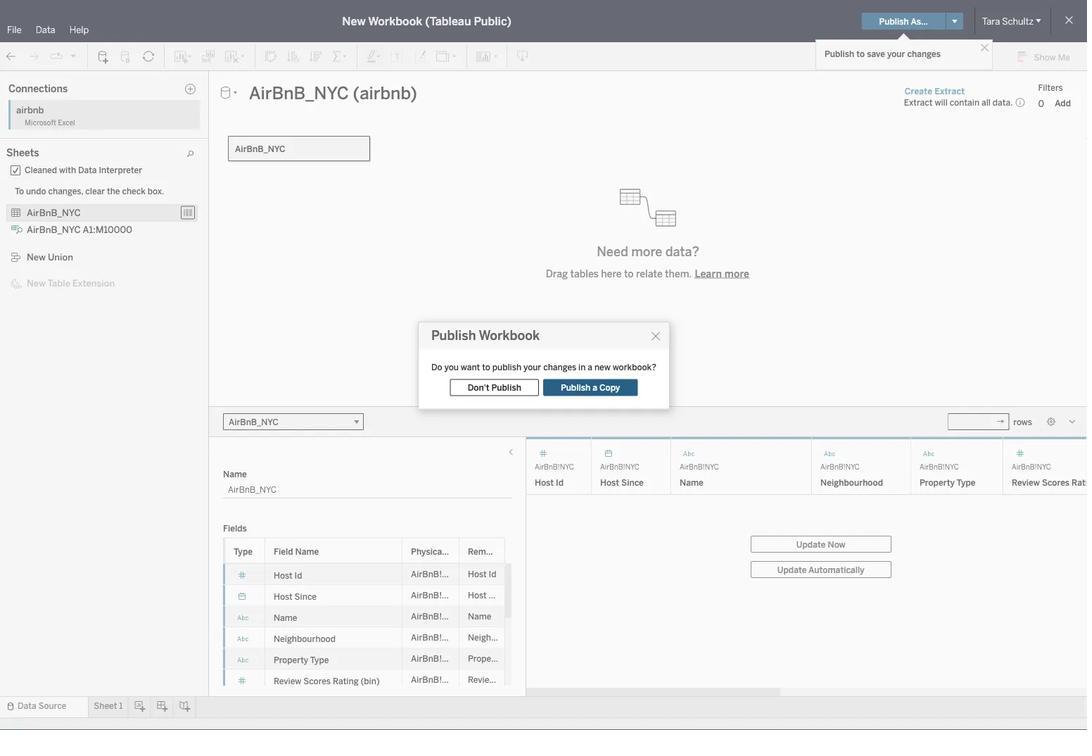 Task type: describe. For each thing, give the bounding box(es) containing it.
pause auto updates image
[[119, 50, 133, 64]]

physical table remote field name
[[411, 547, 547, 557]]

0 horizontal spatial sheet 1
[[94, 701, 123, 711]]

since down field name
[[295, 591, 317, 602]]

0 horizontal spatial extract
[[905, 97, 933, 107]]

drag tables here to relate them. learn more
[[546, 268, 750, 279]]

data down undo icon
[[8, 75, 29, 86]]

do you want to publish your changes in a new workbook?
[[432, 362, 657, 372]]

2 row from the top
[[223, 585, 511, 606]]

sort ascending image
[[287, 50, 301, 64]]

need
[[597, 244, 629, 259]]

don't publish button
[[450, 379, 539, 396]]

new worksheet image
[[173, 50, 193, 64]]

create extract
[[905, 86, 965, 96]]

new data source image
[[96, 50, 111, 64]]

measure names
[[36, 267, 99, 277]]

workbook for new
[[368, 14, 423, 28]]

duplicate image
[[201, 50, 215, 64]]

airbnb_nyc (airbnb)
[[18, 96, 102, 106]]

Name text field
[[223, 482, 512, 498]]

relate
[[636, 268, 663, 279]]

(tableau
[[425, 14, 471, 28]]

with
[[59, 165, 76, 175]]

tara
[[983, 15, 1001, 27]]

update automatically button
[[751, 561, 892, 578]]

new union
[[27, 252, 73, 263]]

publish for publish to save your changes
[[825, 49, 855, 59]]

sort descending image
[[309, 50, 323, 64]]

3 row from the top
[[223, 606, 505, 627]]

data left source
[[18, 701, 36, 711]]

measure
[[36, 267, 70, 277]]

airbnb microsoft excel
[[16, 104, 75, 127]]

to
[[15, 186, 24, 196]]

your inside publish workbook dialog
[[524, 362, 542, 372]]

copy
[[600, 382, 620, 393]]

airbnb
[[16, 104, 44, 115]]

0
[[1039, 98, 1045, 109]]

new
[[595, 362, 611, 372]]

connections
[[8, 83, 68, 95]]

new for new union
[[27, 252, 46, 263]]

tables
[[13, 147, 40, 158]]

to undo changes, clear the check box.
[[15, 186, 164, 196]]

rating
[[333, 676, 359, 686]]

show labels image
[[391, 50, 405, 64]]

replay animation image
[[69, 52, 77, 60]]

0 vertical spatial more
[[632, 244, 663, 259]]

grid containing type
[[223, 538, 547, 730]]

learn
[[695, 268, 722, 279]]

since down remote
[[489, 590, 511, 600]]

clear sheet image
[[224, 50, 246, 64]]

help
[[69, 24, 89, 35]]

redo image
[[27, 50, 41, 64]]

do
[[432, 362, 443, 372]]

(airbnb)
[[70, 96, 102, 106]]

new for new workbook (tableau public)
[[342, 14, 366, 28]]

fit image
[[436, 50, 458, 64]]

create
[[905, 86, 933, 96]]

publish for publish as...
[[880, 16, 909, 26]]

data?
[[666, 244, 700, 259]]

will
[[935, 97, 948, 107]]

cleaned
[[25, 165, 57, 175]]

update now
[[797, 539, 846, 549]]

contain
[[950, 97, 980, 107]]

collapse image
[[129, 77, 137, 85]]

review inside "airbnb!nyc review scores rati"
[[1012, 478, 1040, 488]]

need more data?
[[597, 244, 700, 259]]

to for do you want to publish your changes in a new workbook?
[[482, 362, 491, 372]]

scores inside row
[[304, 676, 331, 686]]

replay animation image
[[49, 49, 63, 64]]

me
[[1059, 52, 1071, 62]]

airbnb!nyc inside "airbnb!nyc review scores rati"
[[1012, 463, 1052, 471]]

show me
[[1035, 52, 1071, 62]]

don't
[[468, 382, 490, 393]]

refresh data source image
[[142, 50, 156, 64]]

row group inside grid
[[223, 564, 530, 730]]

interpreter
[[99, 165, 142, 175]]

table for remote
[[446, 547, 468, 557]]

airbnb_nyc a1:m10000
[[27, 224, 132, 235]]

the
[[107, 186, 120, 196]]

publish inside button
[[492, 382, 522, 393]]

new workbook (tableau public)
[[342, 14, 512, 28]]

totals image
[[332, 50, 348, 64]]

1 vertical spatial sheet
[[94, 701, 117, 711]]

publish for publish workbook
[[432, 328, 476, 343]]

names
[[72, 267, 99, 277]]

microsoft
[[25, 118, 56, 127]]

1 horizontal spatial more
[[725, 268, 750, 279]]

scores inside "airbnb!nyc review scores rati"
[[1043, 478, 1070, 488]]

1 horizontal spatial sheet 1
[[280, 126, 330, 145]]

add
[[1055, 98, 1071, 108]]

zipcode
[[36, 252, 68, 263]]

filters
[[1039, 83, 1064, 93]]

download image
[[516, 50, 530, 64]]

publish a copy button
[[543, 379, 638, 396]]

all
[[982, 97, 991, 107]]

a inside publish a copy "button"
[[593, 382, 598, 393]]

new for new table extension
[[27, 278, 46, 289]]

publish workbook dialog
[[418, 322, 670, 409]]

airbnb!nyc name
[[680, 463, 719, 488]]

since down with
[[57, 178, 79, 189]]

0 vertical spatial a
[[588, 362, 593, 372]]

union
[[48, 252, 73, 263]]

fields
[[223, 523, 247, 533]]

field name
[[274, 547, 319, 557]]

publish for publish a copy
[[561, 382, 591, 393]]



Task type: vqa. For each thing, say whether or not it's contained in the screenshot.
the top New
yes



Task type: locate. For each thing, give the bounding box(es) containing it.
airbnb!nyc
[[535, 463, 574, 471], [601, 463, 640, 471], [680, 463, 719, 471], [821, 463, 860, 471], [920, 463, 959, 471], [1012, 463, 1052, 471], [411, 569, 460, 579], [411, 590, 460, 600], [411, 611, 460, 621], [411, 632, 460, 642], [411, 653, 460, 664], [411, 674, 460, 685]]

excel
[[58, 118, 75, 127]]

0 horizontal spatial workbook
[[368, 14, 423, 28]]

1 horizontal spatial table
[[446, 547, 468, 557]]

0 vertical spatial workbook
[[368, 14, 423, 28]]

more up drag tables here to relate them. learn more
[[632, 244, 663, 259]]

0 horizontal spatial 1
[[119, 701, 123, 711]]

1 horizontal spatial 1
[[322, 126, 330, 145]]

1 vertical spatial your
[[524, 362, 542, 372]]

table for extension
[[48, 278, 70, 289]]

analytics
[[65, 75, 105, 86]]

new up measure
[[27, 252, 46, 263]]

1 vertical spatial new
[[27, 252, 46, 263]]

publish inside "button"
[[561, 382, 591, 393]]

changes inside publish workbook dialog
[[544, 362, 577, 372]]

5 row from the top
[[223, 648, 523, 669]]

publish
[[493, 362, 522, 372]]

highlight image
[[366, 50, 382, 64]]

review
[[1012, 478, 1040, 488], [274, 676, 302, 686]]

changes,
[[48, 186, 83, 196]]

show
[[1035, 52, 1057, 62]]

0 vertical spatial to
[[857, 49, 865, 59]]

review left rating
[[274, 676, 302, 686]]

host
[[36, 164, 55, 174], [36, 178, 55, 189], [535, 478, 554, 488], [601, 478, 620, 488], [468, 569, 487, 579], [274, 570, 293, 580], [468, 590, 487, 600], [274, 591, 293, 602]]

(bin)
[[361, 676, 380, 686]]

type
[[72, 223, 91, 233], [957, 478, 976, 488], [234, 547, 253, 557], [505, 653, 523, 664], [310, 655, 329, 665]]

1 horizontal spatial workbook
[[479, 328, 540, 343]]

a right in
[[588, 362, 593, 372]]

scores left the rati
[[1043, 478, 1070, 488]]

cleaned with data interpreter
[[25, 165, 142, 175]]

0 vertical spatial sheet
[[280, 126, 319, 145]]

publish workbook
[[432, 328, 540, 343]]

schultz
[[1003, 15, 1034, 27]]

sheet
[[280, 126, 319, 145], [94, 701, 117, 711]]

update for update now
[[797, 539, 826, 549]]

property
[[36, 223, 71, 233], [920, 478, 955, 488], [468, 653, 503, 664], [274, 655, 308, 665]]

grid
[[527, 437, 1088, 696], [223, 538, 547, 730]]

1 vertical spatial 1
[[119, 701, 123, 711]]

extract up will
[[935, 86, 965, 96]]

update
[[797, 539, 826, 549], [778, 564, 807, 575]]

update left now
[[797, 539, 826, 549]]

1 vertical spatial extract
[[905, 97, 933, 107]]

data right with
[[78, 165, 97, 175]]

0 horizontal spatial sheet
[[94, 701, 117, 711]]

sheets
[[6, 147, 39, 159]]

1 horizontal spatial field
[[502, 547, 521, 557]]

scores left rating
[[304, 676, 331, 686]]

want
[[461, 362, 480, 372]]

1 horizontal spatial your
[[888, 49, 906, 59]]

workbook
[[368, 14, 423, 28], [479, 328, 540, 343]]

2 horizontal spatial to
[[857, 49, 865, 59]]

undo image
[[4, 50, 18, 64]]

1 vertical spatial more
[[725, 268, 750, 279]]

format workbook image
[[413, 50, 427, 64]]

update down update now on the bottom right of the page
[[778, 564, 807, 575]]

workbook up publish
[[479, 328, 540, 343]]

beds
[[36, 284, 56, 294]]

new up totals icon
[[342, 14, 366, 28]]

more right learn
[[725, 268, 750, 279]]

0 horizontal spatial review
[[274, 676, 302, 686]]

name inside airbnb!nyc name
[[680, 478, 704, 488]]

1 vertical spatial scores
[[304, 676, 331, 686]]

learn more link
[[694, 267, 751, 280]]

0 vertical spatial new
[[342, 14, 366, 28]]

1 vertical spatial changes
[[544, 362, 577, 372]]

publish
[[880, 16, 909, 26], [825, 49, 855, 59], [432, 328, 476, 343], [492, 382, 522, 393], [561, 382, 591, 393]]

0 horizontal spatial table
[[48, 278, 70, 289]]

show me button
[[1012, 46, 1083, 68]]

1
[[322, 126, 330, 145], [119, 701, 123, 711]]

your right publish
[[524, 362, 542, 372]]

2 field from the left
[[502, 547, 521, 557]]

review left the rati
[[1012, 478, 1040, 488]]

publish as... button
[[862, 13, 946, 30]]

save
[[868, 49, 886, 59]]

1 horizontal spatial sheet
[[280, 126, 319, 145]]

0 vertical spatial extract
[[935, 86, 965, 96]]

check
[[122, 186, 146, 196]]

now
[[828, 539, 846, 549]]

since left airbnb!nyc name
[[622, 478, 644, 488]]

tara schultz
[[983, 15, 1034, 27]]

1 vertical spatial table
[[446, 547, 468, 557]]

scores
[[1043, 478, 1070, 488], [304, 676, 331, 686]]

0 horizontal spatial to
[[482, 362, 491, 372]]

extract
[[935, 86, 965, 96], [905, 97, 933, 107]]

1 vertical spatial sheet 1
[[94, 701, 123, 711]]

since
[[57, 178, 79, 189], [622, 478, 644, 488], [489, 590, 511, 600], [295, 591, 317, 602]]

publish to save your changes
[[825, 49, 941, 59]]

rati
[[1072, 478, 1088, 488]]

rows
[[1014, 417, 1033, 427]]

0 vertical spatial table
[[48, 278, 70, 289]]

them.
[[665, 268, 692, 279]]

a left copy
[[593, 382, 598, 393]]

your
[[888, 49, 906, 59], [524, 362, 542, 372]]

data up replay animation icon
[[36, 24, 55, 35]]

public)
[[474, 14, 512, 28]]

close image
[[979, 41, 992, 54]]

0 horizontal spatial your
[[524, 362, 542, 372]]

changes down as...
[[908, 49, 941, 59]]

you
[[445, 362, 459, 372]]

remote
[[468, 547, 499, 557]]

1 vertical spatial update
[[778, 564, 807, 575]]

clear
[[85, 186, 105, 196]]

row group containing airbnb!nyc
[[223, 564, 530, 730]]

1 row from the top
[[223, 564, 505, 585]]

1 vertical spatial to
[[624, 268, 634, 279]]

1 vertical spatial review
[[274, 676, 302, 686]]

workbook?
[[613, 362, 657, 372]]

data source
[[18, 701, 66, 711]]

workbook up show labels icon
[[368, 14, 423, 28]]

1 horizontal spatial scores
[[1043, 478, 1070, 488]]

drag
[[546, 268, 568, 279]]

changes
[[908, 49, 941, 59], [544, 362, 577, 372]]

automatically
[[809, 564, 865, 575]]

2 vertical spatial new
[[27, 278, 46, 289]]

show/hide cards image
[[476, 50, 498, 64]]

property type
[[36, 223, 91, 233], [920, 478, 976, 488], [468, 653, 523, 664], [274, 655, 329, 665]]

extract will contain all data.
[[905, 97, 1013, 107]]

0 horizontal spatial changes
[[544, 362, 577, 372]]

to right want
[[482, 362, 491, 372]]

table left remote
[[446, 547, 468, 557]]

to right here
[[624, 268, 634, 279]]

workbook inside publish workbook dialog
[[479, 328, 540, 343]]

update now button
[[751, 536, 892, 553]]

add button
[[1049, 96, 1078, 110]]

update for update automatically
[[778, 564, 807, 575]]

0 horizontal spatial more
[[632, 244, 663, 259]]

data.
[[993, 97, 1013, 107]]

1 vertical spatial a
[[593, 382, 598, 393]]

Search text field
[[4, 122, 96, 139]]

to for drag tables here to relate them. learn more
[[624, 268, 634, 279]]

publish down in
[[561, 382, 591, 393]]

here
[[601, 268, 622, 279]]

0 vertical spatial update
[[797, 539, 826, 549]]

row group
[[223, 564, 530, 730]]

don't publish
[[468, 382, 522, 393]]

1 vertical spatial workbook
[[479, 328, 540, 343]]

grid containing host id
[[527, 437, 1088, 696]]

box.
[[148, 186, 164, 196]]

review scores rating (bin)
[[274, 676, 380, 686]]

airbnb!nyc review scores rati
[[1012, 463, 1088, 488]]

row
[[223, 564, 505, 585], [223, 585, 511, 606], [223, 606, 505, 627], [223, 627, 530, 648], [223, 648, 523, 669], [223, 669, 505, 690]]

a1:m10000
[[83, 224, 132, 235]]

publish down publish
[[492, 382, 522, 393]]

0 vertical spatial your
[[888, 49, 906, 59]]

publish as...
[[880, 16, 928, 26]]

in
[[579, 362, 586, 372]]

as...
[[911, 16, 928, 26]]

extension
[[73, 278, 115, 289]]

source
[[38, 701, 66, 711]]

to inside publish workbook dialog
[[482, 362, 491, 372]]

file
[[7, 24, 22, 35]]

publish up you
[[432, 328, 476, 343]]

1 horizontal spatial review
[[1012, 478, 1040, 488]]

publish left as...
[[880, 16, 909, 26]]

extract down create
[[905, 97, 933, 107]]

update automatically
[[778, 564, 865, 575]]

4 row from the top
[[223, 627, 530, 648]]

0 vertical spatial review
[[1012, 478, 1040, 488]]

id
[[57, 164, 64, 174], [556, 478, 564, 488], [489, 569, 497, 579], [295, 570, 302, 580]]

0 horizontal spatial field
[[274, 547, 293, 557]]

new table extension
[[27, 278, 115, 289]]

0 vertical spatial changes
[[908, 49, 941, 59]]

1 horizontal spatial extract
[[935, 86, 965, 96]]

1 horizontal spatial changes
[[908, 49, 941, 59]]

workbook for publish
[[479, 328, 540, 343]]

table down measure
[[48, 278, 70, 289]]

undo
[[26, 186, 46, 196]]

1 horizontal spatial to
[[624, 268, 634, 279]]

tables
[[571, 268, 599, 279]]

swap rows and columns image
[[264, 50, 278, 64]]

sheet 1
[[280, 126, 330, 145], [94, 701, 123, 711]]

to left save
[[857, 49, 865, 59]]

1 field from the left
[[274, 547, 293, 557]]

0 vertical spatial scores
[[1043, 478, 1070, 488]]

review inside row
[[274, 676, 302, 686]]

0 vertical spatial 1
[[322, 126, 330, 145]]

field
[[274, 547, 293, 557], [502, 547, 521, 557]]

2 vertical spatial to
[[482, 362, 491, 372]]

0 vertical spatial sheet 1
[[280, 126, 330, 145]]

None text field
[[244, 82, 892, 104], [949, 413, 1010, 430], [244, 82, 892, 104], [949, 413, 1010, 430]]

0 horizontal spatial scores
[[304, 676, 331, 686]]

create extract link
[[905, 85, 966, 97]]

new down measure
[[27, 278, 46, 289]]

publish left save
[[825, 49, 855, 59]]

publish inside button
[[880, 16, 909, 26]]

your right save
[[888, 49, 906, 59]]

changes left in
[[544, 362, 577, 372]]

publish a copy
[[561, 382, 620, 393]]

6 row from the top
[[223, 669, 505, 690]]



